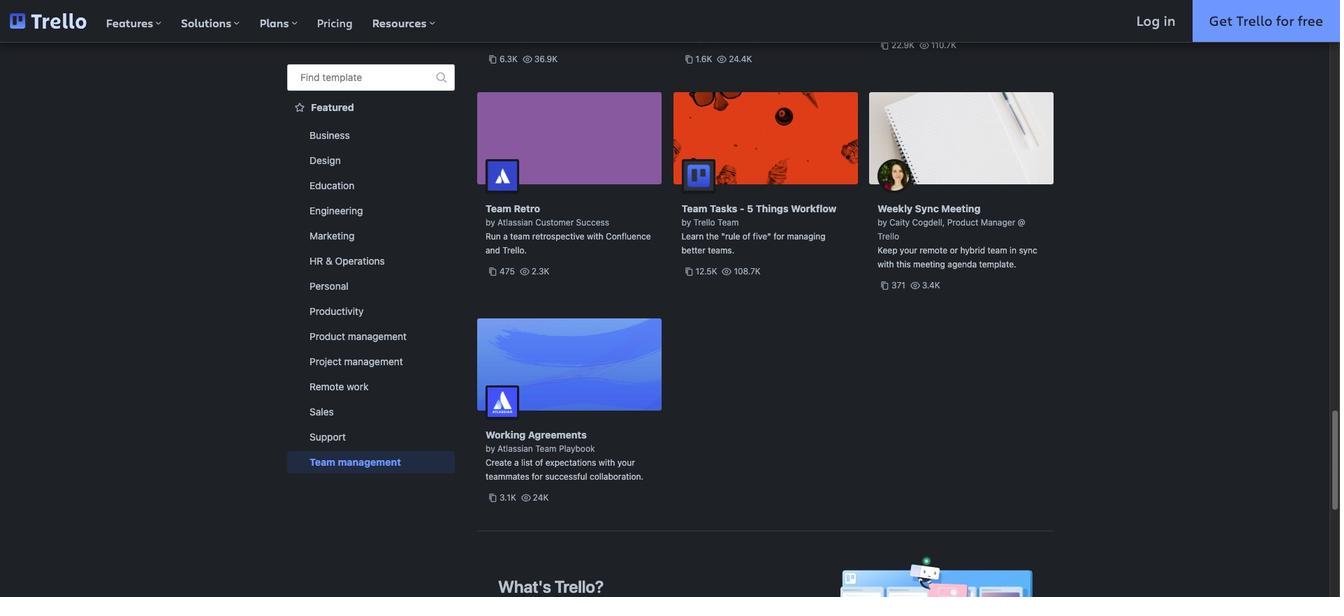 Task type: describe. For each thing, give the bounding box(es) containing it.
agenda
[[948, 259, 977, 270]]

meeting
[[942, 203, 981, 215]]

weekly
[[878, 203, 913, 215]]

the
[[707, 231, 719, 242]]

in inside log in 'link'
[[1164, 11, 1176, 30]]

trello team image
[[682, 159, 716, 193]]

personal link
[[287, 275, 455, 298]]

productivity link
[[287, 301, 455, 323]]

and inside "team retro by atlassian customer success run a team retrospective with confluence and trello."
[[486, 245, 501, 256]]

2.3k
[[532, 266, 550, 277]]

what's
[[498, 577, 552, 597]]

team for team tasks - 5 things workflow by trello team learn the "rule of five" for managing better teams.
[[682, 203, 708, 215]]

try this fun icebreaker during team hangouts, offsites, and more!
[[682, 19, 820, 43]]

team inside make our weekly team meetings more visual and engaging when discussing what is important.
[[554, 5, 574, 15]]

team inside "team retro by atlassian customer success run a team retrospective with confluence and trello."
[[511, 231, 530, 242]]

project management link
[[287, 351, 455, 373]]

trello inside the 'weekly sync meeting by caity cogdell, product manager @ trello keep your remote or hybrid team in sync with this meeting agenda template.'
[[878, 231, 900, 242]]

education link
[[287, 175, 455, 197]]

3.4k
[[923, 280, 941, 291]]

pricing link
[[307, 0, 363, 42]]

during
[[773, 19, 798, 29]]

solutions
[[181, 15, 232, 31]]

playbook
[[559, 444, 595, 454]]

resources button
[[363, 0, 445, 42]]

manager
[[981, 217, 1016, 228]]

your inside working agreements by atlassian team playbook create a list of expectations with your teammates for successful collaboration.
[[618, 458, 635, 468]]

team for team retro by atlassian customer success run a team retrospective with confluence and trello.
[[486, 203, 512, 215]]

get
[[1210, 11, 1234, 30]]

business link
[[287, 124, 455, 147]]

weekly
[[525, 5, 552, 15]]

workflow
[[791, 203, 837, 215]]

find
[[301, 71, 320, 83]]

learn
[[682, 231, 704, 242]]

run
[[486, 231, 501, 242]]

hr & operations
[[310, 255, 385, 267]]

featured
[[311, 101, 354, 113]]

work
[[347, 381, 369, 393]]

0 vertical spatial for
[[1277, 11, 1295, 30]]

productivity
[[310, 306, 364, 317]]

our
[[509, 5, 522, 15]]

team inside try this fun icebreaker during team hangouts, offsites, and more!
[[800, 19, 820, 29]]

make
[[486, 5, 507, 15]]

important.
[[516, 33, 557, 43]]

hr & operations link
[[287, 250, 455, 273]]

caity
[[890, 217, 910, 228]]

6.3k
[[500, 54, 518, 64]]

operations
[[335, 255, 385, 267]]

confluence
[[606, 231, 651, 242]]

trello inside team tasks - 5 things workflow by trello team learn the "rule of five" for managing better teams.
[[694, 217, 716, 228]]

marketing link
[[287, 225, 455, 247]]

36.9k
[[535, 54, 558, 64]]

marketing
[[310, 230, 355, 242]]

meeting
[[914, 259, 946, 270]]

cogdell,
[[913, 217, 945, 228]]

agreements
[[528, 429, 587, 441]]

team up the "rule
[[718, 217, 739, 228]]

with inside the 'weekly sync meeting by caity cogdell, product manager @ trello keep your remote or hybrid team in sync with this meeting agenda template.'
[[878, 259, 895, 270]]

log in
[[1137, 11, 1176, 30]]

team management link
[[287, 452, 455, 474]]

108.7k
[[734, 266, 761, 277]]

24k
[[533, 493, 549, 503]]

support link
[[287, 426, 455, 449]]

by inside team tasks - 5 things workflow by trello team learn the "rule of five" for managing better teams.
[[682, 217, 692, 228]]

atlassian customer success image
[[486, 159, 519, 193]]

design
[[310, 155, 341, 166]]

with inside working agreements by atlassian team playbook create a list of expectations with your teammates for successful collaboration.
[[599, 458, 616, 468]]

atlassian team playbook image
[[486, 386, 519, 419]]

featured link
[[287, 96, 455, 119]]

log in link
[[1120, 0, 1193, 42]]

engaging
[[528, 19, 565, 29]]

1 vertical spatial product
[[310, 331, 345, 343]]

project management
[[310, 356, 403, 368]]

hangouts,
[[682, 33, 721, 43]]

more!
[[775, 33, 798, 43]]

this inside the 'weekly sync meeting by caity cogdell, product manager @ trello keep your remote or hybrid team in sync with this meeting agenda template.'
[[897, 259, 911, 270]]

hybrid
[[961, 245, 986, 256]]

project
[[310, 356, 342, 368]]

caity cogdell, product manager @ trello image
[[878, 159, 912, 193]]

personal
[[310, 280, 349, 292]]

meetings
[[576, 5, 613, 15]]

sales link
[[287, 401, 455, 424]]

-
[[740, 203, 745, 215]]

success
[[577, 217, 610, 228]]

sync
[[916, 203, 940, 215]]

working agreements by atlassian team playbook create a list of expectations with your teammates for successful collaboration.
[[486, 429, 644, 482]]

of inside working agreements by atlassian team playbook create a list of expectations with your teammates for successful collaboration.
[[535, 458, 543, 468]]

features button
[[96, 0, 172, 42]]



Task type: locate. For each thing, give the bounding box(es) containing it.
12.5k
[[696, 266, 718, 277]]

trello.
[[503, 245, 527, 256]]

2 atlassian from the top
[[498, 444, 533, 454]]

management for project management
[[344, 356, 403, 368]]

by up create
[[486, 444, 495, 454]]

when
[[567, 19, 588, 29]]

with down keep
[[878, 259, 895, 270]]

and down run
[[486, 245, 501, 256]]

atlassian inside "team retro by atlassian customer success run a team retrospective with confluence and trello."
[[498, 217, 533, 228]]

for for working agreements
[[532, 472, 543, 482]]

successful
[[545, 472, 588, 482]]

or
[[950, 245, 959, 256]]

product inside the 'weekly sync meeting by caity cogdell, product manager @ trello keep your remote or hybrid team in sync with this meeting agenda template.'
[[948, 217, 979, 228]]

product up project
[[310, 331, 345, 343]]

1 horizontal spatial product
[[948, 217, 979, 228]]

in right log
[[1164, 11, 1176, 30]]

management inside the project management link
[[344, 356, 403, 368]]

0 vertical spatial with
[[587, 231, 604, 242]]

@
[[1018, 217, 1026, 228]]

1 vertical spatial this
[[897, 259, 911, 270]]

2 horizontal spatial for
[[1277, 11, 1295, 30]]

education
[[310, 180, 355, 192]]

1 vertical spatial management
[[344, 356, 403, 368]]

a for team
[[504, 231, 508, 242]]

atlassian
[[498, 217, 533, 228], [498, 444, 533, 454]]

this down keep
[[897, 259, 911, 270]]

0 vertical spatial management
[[348, 331, 407, 343]]

team for team management
[[310, 457, 336, 468]]

1 vertical spatial your
[[618, 458, 635, 468]]

2 horizontal spatial trello
[[1237, 11, 1273, 30]]

atlassian for team
[[498, 217, 533, 228]]

support
[[310, 431, 346, 443]]

management for team management
[[338, 457, 401, 468]]

0 vertical spatial your
[[900, 245, 918, 256]]

atlassian for working
[[498, 444, 533, 454]]

2 vertical spatial with
[[599, 458, 616, 468]]

five"
[[753, 231, 772, 242]]

0 vertical spatial this
[[697, 19, 711, 29]]

in left sync
[[1010, 245, 1017, 256]]

trello up keep
[[878, 231, 900, 242]]

get trello for free link
[[1193, 0, 1341, 42]]

2 vertical spatial for
[[532, 472, 543, 482]]

a left list
[[515, 458, 519, 468]]

team down agreements
[[536, 444, 557, 454]]

a inside working agreements by atlassian team playbook create a list of expectations with your teammates for successful collaboration.
[[515, 458, 519, 468]]

with
[[587, 231, 604, 242], [878, 259, 895, 270], [599, 458, 616, 468]]

trello right get
[[1237, 11, 1273, 30]]

this
[[697, 19, 711, 29], [897, 259, 911, 270]]

product down meeting
[[948, 217, 979, 228]]

offsites,
[[724, 33, 756, 43]]

1 vertical spatial a
[[515, 458, 519, 468]]

by inside "team retro by atlassian customer success run a team retrospective with confluence and trello."
[[486, 217, 495, 228]]

by inside working agreements by atlassian team playbook create a list of expectations with your teammates for successful collaboration.
[[486, 444, 495, 454]]

and inside try this fun icebreaker during team hangouts, offsites, and more!
[[758, 33, 773, 43]]

your right keep
[[900, 245, 918, 256]]

Find template field
[[287, 64, 455, 91]]

atlassian down retro
[[498, 217, 533, 228]]

2 vertical spatial management
[[338, 457, 401, 468]]

0 vertical spatial and
[[511, 19, 526, 29]]

3.1k
[[500, 493, 517, 503]]

pricing
[[317, 15, 353, 30]]

and inside make our weekly team meetings more visual and engaging when discussing what is important.
[[511, 19, 526, 29]]

team inside "team retro by atlassian customer success run a team retrospective with confluence and trello."
[[486, 203, 512, 215]]

list
[[522, 458, 533, 468]]

0 horizontal spatial in
[[1010, 245, 1017, 256]]

management inside product management link
[[348, 331, 407, 343]]

0 vertical spatial product
[[948, 217, 979, 228]]

and down icebreaker
[[758, 33, 773, 43]]

0 horizontal spatial product
[[310, 331, 345, 343]]

0 vertical spatial in
[[1164, 11, 1176, 30]]

fun
[[714, 19, 727, 29]]

by up run
[[486, 217, 495, 228]]

for down list
[[532, 472, 543, 482]]

your up collaboration.
[[618, 458, 635, 468]]

of
[[743, 231, 751, 242], [535, 458, 543, 468]]

business
[[310, 129, 350, 141]]

team up when
[[554, 5, 574, 15]]

0 horizontal spatial and
[[486, 245, 501, 256]]

resources
[[372, 15, 427, 31]]

by left the caity
[[878, 217, 888, 228]]

for
[[1277, 11, 1295, 30], [774, 231, 785, 242], [532, 472, 543, 482]]

more
[[615, 5, 635, 15]]

a right run
[[504, 231, 508, 242]]

team inside team management "link"
[[310, 457, 336, 468]]

teams.
[[708, 245, 735, 256]]

a for working
[[515, 458, 519, 468]]

better
[[682, 245, 706, 256]]

1 horizontal spatial in
[[1164, 11, 1176, 30]]

for inside team tasks - 5 things workflow by trello team learn the "rule of five" for managing better teams.
[[774, 231, 785, 242]]

management inside team management "link"
[[338, 457, 401, 468]]

24.4k
[[729, 54, 753, 64]]

0 horizontal spatial for
[[532, 472, 543, 482]]

of right list
[[535, 458, 543, 468]]

features
[[106, 15, 153, 31]]

1 vertical spatial of
[[535, 458, 543, 468]]

design link
[[287, 150, 455, 172]]

log
[[1137, 11, 1161, 30]]

of left five"
[[743, 231, 751, 242]]

with inside "team retro by atlassian customer success run a team retrospective with confluence and trello."
[[587, 231, 604, 242]]

discussing
[[590, 19, 632, 29]]

0 horizontal spatial a
[[504, 231, 508, 242]]

expectations
[[546, 458, 597, 468]]

remote work
[[310, 381, 369, 393]]

customer
[[536, 217, 574, 228]]

management down productivity link
[[348, 331, 407, 343]]

0 horizontal spatial your
[[618, 458, 635, 468]]

1 vertical spatial for
[[774, 231, 785, 242]]

1 vertical spatial trello
[[694, 217, 716, 228]]

0 vertical spatial atlassian
[[498, 217, 533, 228]]

1 vertical spatial and
[[758, 33, 773, 43]]

remote
[[310, 381, 344, 393]]

with down success
[[587, 231, 604, 242]]

trello up the the
[[694, 217, 716, 228]]

product management link
[[287, 326, 455, 348]]

0 vertical spatial of
[[743, 231, 751, 242]]

0 horizontal spatial trello
[[694, 217, 716, 228]]

in inside the 'weekly sync meeting by caity cogdell, product manager @ trello keep your remote or hybrid team in sync with this meeting agenda template.'
[[1010, 245, 1017, 256]]

atlassian inside working agreements by atlassian team playbook create a list of expectations with your teammates for successful collaboration.
[[498, 444, 533, 454]]

sales
[[310, 406, 334, 418]]

plans button
[[250, 0, 307, 42]]

try
[[682, 19, 695, 29]]

this inside try this fun icebreaker during team hangouts, offsites, and more!
[[697, 19, 711, 29]]

teammates
[[486, 472, 530, 482]]

1 horizontal spatial of
[[743, 231, 751, 242]]

template
[[323, 71, 362, 83]]

tasks
[[710, 203, 738, 215]]

0 vertical spatial a
[[504, 231, 508, 242]]

make our weekly team meetings more visual and engaging when discussing what is important.
[[486, 5, 635, 43]]

110.7k
[[932, 40, 957, 50]]

trello image
[[10, 13, 86, 29], [10, 13, 86, 29]]

1 vertical spatial with
[[878, 259, 895, 270]]

"rule
[[722, 231, 741, 242]]

management for product management
[[348, 331, 407, 343]]

and down our
[[511, 19, 526, 29]]

22.9k
[[892, 40, 915, 50]]

and
[[511, 19, 526, 29], [758, 33, 773, 43], [486, 245, 501, 256]]

team up run
[[486, 203, 512, 215]]

team
[[486, 203, 512, 215], [682, 203, 708, 215], [718, 217, 739, 228], [536, 444, 557, 454], [310, 457, 336, 468]]

atlassian down working
[[498, 444, 533, 454]]

remote
[[920, 245, 948, 256]]

team up trello.
[[511, 231, 530, 242]]

by up learn
[[682, 217, 692, 228]]

1 vertical spatial atlassian
[[498, 444, 533, 454]]

0 horizontal spatial this
[[697, 19, 711, 29]]

1 horizontal spatial trello
[[878, 231, 900, 242]]

1 atlassian from the top
[[498, 217, 533, 228]]

what's trello?
[[498, 577, 604, 597]]

team management
[[310, 457, 401, 468]]

5
[[747, 203, 754, 215]]

team inside the 'weekly sync meeting by caity cogdell, product manager @ trello keep your remote or hybrid team in sync with this meeting agenda template.'
[[988, 245, 1008, 256]]

a inside "team retro by atlassian customer success run a team retrospective with confluence and trello."
[[504, 231, 508, 242]]

your
[[900, 245, 918, 256], [618, 458, 635, 468]]

team down support
[[310, 457, 336, 468]]

remote work link
[[287, 376, 455, 399]]

plans
[[260, 15, 289, 31]]

with up collaboration.
[[599, 458, 616, 468]]

1 horizontal spatial for
[[774, 231, 785, 242]]

1 horizontal spatial a
[[515, 458, 519, 468]]

2 vertical spatial and
[[486, 245, 501, 256]]

by
[[486, 217, 495, 228], [682, 217, 692, 228], [878, 217, 888, 228], [486, 444, 495, 454]]

team up template.
[[988, 245, 1008, 256]]

keep
[[878, 245, 898, 256]]

0 vertical spatial trello
[[1237, 11, 1273, 30]]

visual
[[486, 19, 509, 29]]

hr
[[310, 255, 323, 267]]

1 horizontal spatial your
[[900, 245, 918, 256]]

475
[[500, 266, 515, 277]]

2 vertical spatial trello
[[878, 231, 900, 242]]

retro
[[514, 203, 540, 215]]

sync
[[1020, 245, 1038, 256]]

team inside working agreements by atlassian team playbook create a list of expectations with your teammates for successful collaboration.
[[536, 444, 557, 454]]

what
[[486, 33, 505, 43]]

working
[[486, 429, 526, 441]]

management
[[348, 331, 407, 343], [344, 356, 403, 368], [338, 457, 401, 468]]

for inside working agreements by atlassian team playbook create a list of expectations with your teammates for successful collaboration.
[[532, 472, 543, 482]]

your inside the 'weekly sync meeting by caity cogdell, product manager @ trello keep your remote or hybrid team in sync with this meeting agenda template.'
[[900, 245, 918, 256]]

team up learn
[[682, 203, 708, 215]]

management down product management link
[[344, 356, 403, 368]]

weekly sync meeting by caity cogdell, product manager @ trello keep your remote or hybrid team in sync with this meeting agenda template.
[[878, 203, 1038, 270]]

1.6k
[[696, 54, 713, 64]]

this up hangouts,
[[697, 19, 711, 29]]

by inside the 'weekly sync meeting by caity cogdell, product manager @ trello keep your remote or hybrid team in sync with this meeting agenda template.'
[[878, 217, 888, 228]]

2 horizontal spatial and
[[758, 33, 773, 43]]

engineering
[[310, 205, 363, 217]]

team right "during"
[[800, 19, 820, 29]]

for left free
[[1277, 11, 1295, 30]]

for right five"
[[774, 231, 785, 242]]

solutions button
[[172, 0, 250, 42]]

management down support link
[[338, 457, 401, 468]]

find template
[[301, 71, 362, 83]]

for for team tasks - 5 things workflow
[[774, 231, 785, 242]]

1 horizontal spatial this
[[897, 259, 911, 270]]

trello?
[[555, 577, 604, 597]]

1 vertical spatial in
[[1010, 245, 1017, 256]]

0 horizontal spatial of
[[535, 458, 543, 468]]

of inside team tasks - 5 things workflow by trello team learn the "rule of five" for managing better teams.
[[743, 231, 751, 242]]

team retro by atlassian customer success run a team retrospective with confluence and trello.
[[486, 203, 651, 256]]

1 horizontal spatial and
[[511, 19, 526, 29]]

free
[[1299, 11, 1324, 30]]

engineering link
[[287, 200, 455, 222]]



Task type: vqa. For each thing, say whether or not it's contained in the screenshot.
sm icon
no



